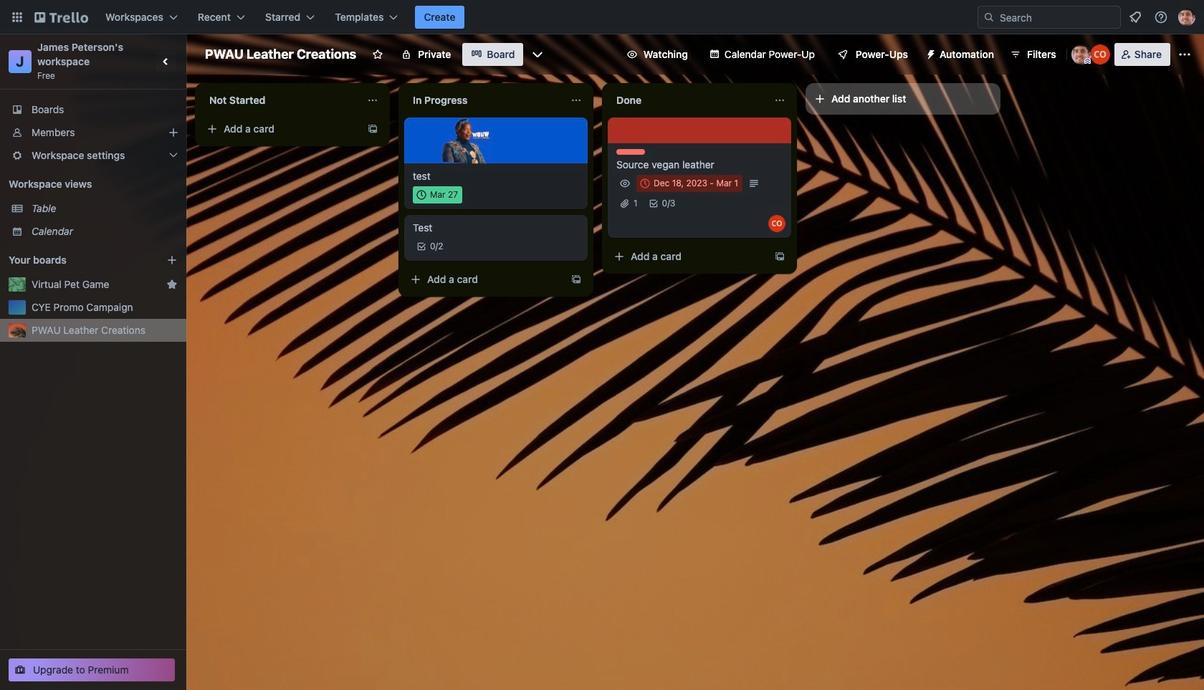 Task type: vqa. For each thing, say whether or not it's contained in the screenshot.
the rightmost the Greg Robinson (gregrobinson96) Icon
no



Task type: locate. For each thing, give the bounding box(es) containing it.
0 horizontal spatial create from template… image
[[367, 123, 379, 135]]

your boards with 3 items element
[[9, 252, 145, 269]]

show menu image
[[1178, 47, 1192, 62]]

workspace navigation collapse icon image
[[156, 52, 176, 72]]

0 vertical spatial christina overa (christinaovera) image
[[1090, 44, 1110, 65]]

2 horizontal spatial create from template… image
[[774, 251, 786, 262]]

Board name text field
[[198, 43, 364, 66]]

james peterson (jamespeterson93) image
[[1072, 44, 1092, 65]]

None text field
[[404, 89, 565, 112]]

2 vertical spatial create from template… image
[[571, 274, 582, 285]]

1 horizontal spatial christina overa (christinaovera) image
[[1090, 44, 1110, 65]]

christina overa (christinaovera) image
[[1090, 44, 1110, 65], [769, 215, 786, 232]]

1 vertical spatial create from template… image
[[774, 251, 786, 262]]

1 vertical spatial christina overa (christinaovera) image
[[769, 215, 786, 232]]

create from template… image
[[367, 123, 379, 135], [774, 251, 786, 262], [571, 274, 582, 285]]

None checkbox
[[637, 175, 743, 192], [413, 186, 463, 204], [637, 175, 743, 192], [413, 186, 463, 204]]

star or unstar board image
[[372, 49, 384, 60]]

None text field
[[201, 89, 361, 112], [608, 89, 769, 112], [201, 89, 361, 112], [608, 89, 769, 112]]



Task type: describe. For each thing, give the bounding box(es) containing it.
this member is an admin of this board. image
[[1085, 58, 1091, 65]]

0 notifications image
[[1127, 9, 1144, 26]]

james peterson (jamespeterson93) image
[[1179, 9, 1196, 26]]

color: bold red, title: "sourcing" element
[[617, 149, 645, 155]]

primary element
[[0, 0, 1204, 34]]

open information menu image
[[1154, 10, 1169, 24]]

Search field
[[978, 6, 1121, 29]]

back to home image
[[34, 6, 88, 29]]

1 horizontal spatial create from template… image
[[571, 274, 582, 285]]

search image
[[984, 11, 995, 23]]

https://media2.giphy.com/media/vhqa3tryiebmkd5qih/100w.gif?cid=ad960664tuux3ictzc2l4kkstlpkpgfee3kg7e05hcw8694d&ep=v1_stickers_search&rid=100w.gif&ct=s image
[[441, 116, 490, 165]]

starred icon image
[[166, 279, 178, 290]]

0 vertical spatial create from template… image
[[367, 123, 379, 135]]

add board image
[[166, 255, 178, 266]]

sm image
[[920, 43, 940, 63]]

0 horizontal spatial christina overa (christinaovera) image
[[769, 215, 786, 232]]

customize views image
[[531, 47, 545, 62]]



